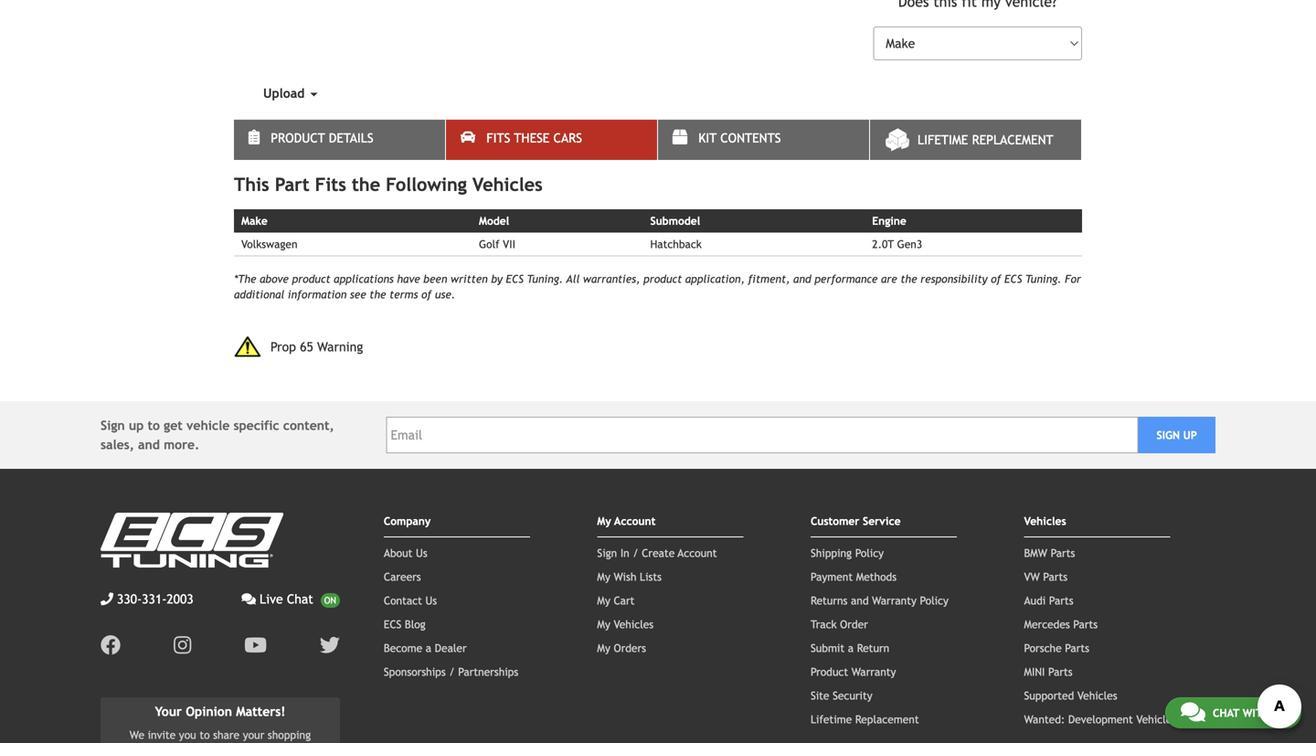 Task type: vqa. For each thing, say whether or not it's contained in the screenshot.
the Warning
yes



Task type: describe. For each thing, give the bounding box(es) containing it.
volkswagen
[[241, 238, 298, 250]]

shipping policy
[[811, 547, 884, 560]]

product details
[[271, 131, 374, 146]]

1 horizontal spatial replacement
[[973, 133, 1054, 147]]

1 vertical spatial warranty
[[852, 666, 897, 679]]

mini
[[1025, 666, 1046, 679]]

1 horizontal spatial chat
[[1213, 707, 1240, 720]]

comments image
[[242, 593, 256, 606]]

my for my account
[[598, 515, 612, 528]]

sign up button
[[1139, 417, 1216, 454]]

all
[[567, 272, 580, 285]]

fitment,
[[748, 272, 790, 285]]

wanted: development vehicles link
[[1025, 713, 1177, 726]]

to inside "we invite you to share your shopping"
[[200, 729, 210, 742]]

wanted: development vehicles
[[1025, 713, 1177, 726]]

330-331-2003 link
[[101, 590, 194, 609]]

2.0t gen3
[[873, 238, 923, 250]]

1 vertical spatial lifetime replacement
[[811, 713, 920, 726]]

wanted:
[[1025, 713, 1066, 726]]

prop
[[271, 340, 296, 354]]

ecs tuning image
[[101, 513, 283, 568]]

bmw parts
[[1025, 547, 1076, 560]]

opinion
[[186, 705, 232, 719]]

*the
[[234, 272, 257, 285]]

sign in / create account link
[[598, 547, 717, 560]]

up for sign up to get vehicle specific content, sales, and more.
[[129, 418, 144, 433]]

cars
[[554, 131, 583, 146]]

facebook logo image
[[101, 636, 121, 656]]

1 vertical spatial of
[[422, 288, 432, 301]]

submit
[[811, 642, 845, 655]]

information
[[288, 288, 347, 301]]

0 vertical spatial lifetime replacement link
[[871, 120, 1082, 160]]

1 horizontal spatial /
[[633, 547, 639, 560]]

comments image
[[1181, 701, 1206, 723]]

us for about us
[[416, 547, 428, 560]]

with
[[1243, 707, 1270, 720]]

mini parts
[[1025, 666, 1073, 679]]

and inside *the above product applications have been written by                 ecs tuning. all warranties, product application, fitment,                 and performance are the responsibility of ecs tuning.                 for additional information see the terms of use.
[[794, 272, 812, 285]]

contact
[[384, 595, 422, 607]]

written
[[451, 272, 488, 285]]

we invite you to share your shopping
[[125, 729, 316, 743]]

parts for mini parts
[[1049, 666, 1073, 679]]

parts for audi parts
[[1050, 595, 1074, 607]]

product for product details
[[271, 131, 325, 146]]

my account
[[598, 515, 656, 528]]

2.0t
[[873, 238, 894, 250]]

submit a return
[[811, 642, 890, 655]]

1 vertical spatial replacement
[[856, 713, 920, 726]]

youtube logo image
[[244, 636, 267, 656]]

kit contents link
[[658, 120, 870, 160]]

audi
[[1025, 595, 1046, 607]]

for
[[1066, 272, 1082, 285]]

parts for vw parts
[[1044, 571, 1068, 584]]

a for submit
[[848, 642, 854, 655]]

my for my vehicles
[[598, 618, 611, 631]]

returns
[[811, 595, 848, 607]]

330-331-2003
[[117, 592, 194, 607]]

your
[[243, 729, 265, 742]]

0 vertical spatial the
[[352, 174, 381, 195]]

more.
[[164, 438, 200, 452]]

my vehicles
[[598, 618, 654, 631]]

following
[[386, 174, 467, 195]]

phone image
[[101, 593, 113, 606]]

supported vehicles
[[1025, 690, 1118, 702]]

returns and warranty policy link
[[811, 595, 949, 607]]

service
[[863, 515, 901, 528]]

payment methods
[[811, 571, 897, 584]]

a for become
[[426, 642, 432, 655]]

instagram logo image
[[174, 636, 191, 656]]

sign in / create account
[[598, 547, 717, 560]]

engine
[[873, 215, 907, 227]]

sign for sign up
[[1157, 429, 1181, 442]]

we
[[130, 729, 144, 742]]

partnerships
[[458, 666, 519, 679]]

vehicles up "bmw parts"
[[1025, 515, 1067, 528]]

customer service
[[811, 515, 901, 528]]

parts for mercedes parts
[[1074, 618, 1098, 631]]

return
[[857, 642, 890, 655]]

audi parts link
[[1025, 595, 1074, 607]]

careers
[[384, 571, 421, 584]]

0 horizontal spatial policy
[[856, 547, 884, 560]]

bmw parts link
[[1025, 547, 1076, 560]]

vw parts link
[[1025, 571, 1068, 584]]

my orders link
[[598, 642, 647, 655]]

0 horizontal spatial account
[[615, 515, 656, 528]]

product warranty
[[811, 666, 897, 679]]

1 product from the left
[[292, 272, 331, 285]]

lists
[[640, 571, 662, 584]]

audi parts
[[1025, 595, 1074, 607]]

0 horizontal spatial ecs
[[384, 618, 402, 631]]

site security
[[811, 690, 873, 702]]

fits these cars
[[487, 131, 583, 146]]

part
[[275, 174, 310, 195]]

0 vertical spatial lifetime replacement
[[918, 133, 1054, 147]]

golf vii
[[479, 238, 516, 250]]

warning
[[317, 340, 363, 354]]

vw parts
[[1025, 571, 1068, 584]]

my cart link
[[598, 595, 635, 607]]

0 vertical spatial warranty
[[873, 595, 917, 607]]

submodel
[[651, 215, 701, 227]]

application,
[[686, 272, 745, 285]]

supported
[[1025, 690, 1075, 702]]

submit a return link
[[811, 642, 890, 655]]

1 tuning. from the left
[[527, 272, 563, 285]]

my vehicles link
[[598, 618, 654, 631]]

us for contact us
[[426, 595, 437, 607]]

my for my orders
[[598, 642, 611, 655]]

1 horizontal spatial policy
[[920, 595, 949, 607]]

vehicles up 'orders'
[[614, 618, 654, 631]]

terms
[[390, 288, 418, 301]]

sign for sign up to get vehicle specific content, sales, and more.
[[101, 418, 125, 433]]



Task type: locate. For each thing, give the bounding box(es) containing it.
vehicles up model
[[473, 174, 543, 195]]

0 vertical spatial to
[[148, 418, 160, 433]]

gen3
[[898, 238, 923, 250]]

live chat link
[[242, 590, 340, 609]]

0 horizontal spatial to
[[148, 418, 160, 433]]

responsibility
[[921, 272, 988, 285]]

1 horizontal spatial account
[[678, 547, 717, 560]]

1 horizontal spatial to
[[200, 729, 210, 742]]

tuning. left all
[[527, 272, 563, 285]]

product down submit
[[811, 666, 849, 679]]

about us link
[[384, 547, 428, 560]]

sponsorships / partnerships
[[384, 666, 519, 679]]

0 horizontal spatial a
[[426, 642, 432, 655]]

are
[[882, 272, 898, 285]]

0 vertical spatial replacement
[[973, 133, 1054, 147]]

invite
[[148, 729, 176, 742]]

model
[[479, 215, 510, 227]]

1 horizontal spatial tuning.
[[1026, 272, 1062, 285]]

us
[[416, 547, 428, 560], [426, 595, 437, 607], [1274, 707, 1287, 720]]

live
[[260, 592, 283, 607]]

1 horizontal spatial ecs
[[506, 272, 524, 285]]

parts up mercedes parts link
[[1050, 595, 1074, 607]]

0 vertical spatial and
[[794, 272, 812, 285]]

1 vertical spatial lifetime
[[811, 713, 852, 726]]

0 horizontal spatial product
[[271, 131, 325, 146]]

sign
[[101, 418, 125, 433], [1157, 429, 1181, 442], [598, 547, 617, 560]]

0 horizontal spatial of
[[422, 288, 432, 301]]

content,
[[283, 418, 334, 433]]

1 vertical spatial account
[[678, 547, 717, 560]]

product down the hatchback
[[644, 272, 682, 285]]

performance
[[815, 272, 878, 285]]

a
[[426, 642, 432, 655], [848, 642, 854, 655]]

kit
[[699, 131, 717, 146]]

shipping
[[811, 547, 852, 560]]

become
[[384, 642, 423, 655]]

payment
[[811, 571, 853, 584]]

this part fits the following vehicles
[[234, 174, 543, 195]]

1 horizontal spatial sign
[[598, 547, 617, 560]]

parts for porsche parts
[[1066, 642, 1090, 655]]

my cart
[[598, 595, 635, 607]]

careers link
[[384, 571, 421, 584]]

tuning. left "for"
[[1026, 272, 1062, 285]]

my up my wish lists on the bottom of the page
[[598, 515, 612, 528]]

Email email field
[[386, 417, 1139, 454]]

1 horizontal spatial fits
[[487, 131, 511, 146]]

1 vertical spatial to
[[200, 729, 210, 742]]

contact us link
[[384, 595, 437, 607]]

0 horizontal spatial up
[[129, 418, 144, 433]]

0 vertical spatial /
[[633, 547, 639, 560]]

your
[[155, 705, 182, 719]]

0 horizontal spatial /
[[449, 666, 455, 679]]

0 horizontal spatial tuning.
[[527, 272, 563, 285]]

hatchback
[[651, 238, 702, 250]]

chat with us
[[1213, 707, 1287, 720]]

fits
[[487, 131, 511, 146], [315, 174, 346, 195]]

and up order
[[851, 595, 869, 607]]

vehicles up 'wanted: development vehicles' link
[[1078, 690, 1118, 702]]

fits left these
[[487, 131, 511, 146]]

product down upload dropdown button in the top left of the page
[[271, 131, 325, 146]]

order
[[841, 618, 869, 631]]

golf
[[479, 238, 500, 250]]

1 vertical spatial chat
[[1213, 707, 1240, 720]]

chat right live
[[287, 592, 313, 607]]

and right the fitment,
[[794, 272, 812, 285]]

tuning.
[[527, 272, 563, 285], [1026, 272, 1062, 285]]

of down been
[[422, 288, 432, 301]]

porsche parts link
[[1025, 642, 1090, 655]]

0 horizontal spatial and
[[138, 438, 160, 452]]

4 my from the top
[[598, 618, 611, 631]]

about us
[[384, 547, 428, 560]]

1 vertical spatial fits
[[315, 174, 346, 195]]

ecs left blog
[[384, 618, 402, 631]]

fits right part
[[315, 174, 346, 195]]

the right see
[[370, 288, 386, 301]]

1 horizontal spatial up
[[1184, 429, 1198, 442]]

*the above product applications have been written by                 ecs tuning. all warranties, product application, fitment,                 and performance are the responsibility of ecs tuning.                 for additional information see the terms of use.
[[234, 272, 1082, 301]]

methods
[[857, 571, 897, 584]]

1 vertical spatial the
[[901, 272, 918, 285]]

parts down porsche parts link
[[1049, 666, 1073, 679]]

ecs right responsibility
[[1005, 272, 1023, 285]]

see
[[350, 288, 366, 301]]

a left 'dealer'
[[426, 642, 432, 655]]

1 horizontal spatial product
[[644, 272, 682, 285]]

have
[[397, 272, 420, 285]]

mini parts link
[[1025, 666, 1073, 679]]

0 horizontal spatial fits
[[315, 174, 346, 195]]

chat
[[287, 592, 313, 607], [1213, 707, 1240, 720]]

my left 'orders'
[[598, 642, 611, 655]]

my for my wish lists
[[598, 571, 611, 584]]

2 tuning. from the left
[[1026, 272, 1062, 285]]

parts up porsche parts link
[[1074, 618, 1098, 631]]

1 horizontal spatial a
[[848, 642, 854, 655]]

the down details
[[352, 174, 381, 195]]

warranty down methods
[[873, 595, 917, 607]]

0 horizontal spatial lifetime
[[811, 713, 852, 726]]

3 my from the top
[[598, 595, 611, 607]]

dealer
[[435, 642, 467, 655]]

2 horizontal spatial sign
[[1157, 429, 1181, 442]]

twitter logo image
[[320, 636, 340, 656]]

returns and warranty policy
[[811, 595, 949, 607]]

warranty down return
[[852, 666, 897, 679]]

the right are
[[901, 272, 918, 285]]

up inside the sign up to get vehicle specific content, sales, and more.
[[129, 418, 144, 433]]

product warranty link
[[811, 666, 897, 679]]

orders
[[614, 642, 647, 655]]

2 horizontal spatial ecs
[[1005, 272, 1023, 285]]

sign inside button
[[1157, 429, 1181, 442]]

product up the information
[[292, 272, 331, 285]]

0 vertical spatial product
[[271, 131, 325, 146]]

bmw
[[1025, 547, 1048, 560]]

0 vertical spatial of
[[991, 272, 1002, 285]]

my for my cart
[[598, 595, 611, 607]]

2 my from the top
[[598, 571, 611, 584]]

and right sales,
[[138, 438, 160, 452]]

1 vertical spatial and
[[138, 438, 160, 452]]

parts down mercedes parts link
[[1066, 642, 1090, 655]]

5 my from the top
[[598, 642, 611, 655]]

2 vertical spatial the
[[370, 288, 386, 301]]

track order link
[[811, 618, 869, 631]]

us right with
[[1274, 707, 1287, 720]]

my left wish
[[598, 571, 611, 584]]

/ right in
[[633, 547, 639, 560]]

330-
[[117, 592, 142, 607]]

to right you
[[200, 729, 210, 742]]

sales,
[[101, 438, 134, 452]]

1 vertical spatial lifetime replacement link
[[811, 713, 920, 726]]

make
[[241, 215, 268, 227]]

65
[[300, 340, 313, 354]]

product for product warranty
[[811, 666, 849, 679]]

0 vertical spatial policy
[[856, 547, 884, 560]]

1 vertical spatial /
[[449, 666, 455, 679]]

0 vertical spatial fits
[[487, 131, 511, 146]]

2 product from the left
[[644, 272, 682, 285]]

customer
[[811, 515, 860, 528]]

prop 65 warning image
[[234, 336, 262, 358]]

0 vertical spatial chat
[[287, 592, 313, 607]]

the
[[352, 174, 381, 195], [901, 272, 918, 285], [370, 288, 386, 301]]

account right create
[[678, 547, 717, 560]]

0 vertical spatial us
[[416, 547, 428, 560]]

0 horizontal spatial chat
[[287, 592, 313, 607]]

share
[[213, 729, 240, 742]]

vehicles left comments image on the bottom right of the page
[[1137, 713, 1177, 726]]

of right responsibility
[[991, 272, 1002, 285]]

policy
[[856, 547, 884, 560], [920, 595, 949, 607]]

to left "get"
[[148, 418, 160, 433]]

sign inside the sign up to get vehicle specific content, sales, and more.
[[101, 418, 125, 433]]

1 vertical spatial us
[[426, 595, 437, 607]]

this
[[234, 174, 269, 195]]

and inside the sign up to get vehicle specific content, sales, and more.
[[138, 438, 160, 452]]

supported vehicles link
[[1025, 690, 1118, 702]]

applications
[[334, 272, 394, 285]]

by
[[491, 272, 503, 285]]

0 vertical spatial account
[[615, 515, 656, 528]]

upload
[[263, 86, 309, 101]]

my wish lists
[[598, 571, 662, 584]]

account up in
[[615, 515, 656, 528]]

replacement
[[973, 133, 1054, 147], [856, 713, 920, 726]]

matters!
[[236, 705, 286, 719]]

mercedes parts
[[1025, 618, 1098, 631]]

prop 65 warning
[[271, 340, 363, 354]]

2 vertical spatial and
[[851, 595, 869, 607]]

details
[[329, 131, 374, 146]]

us right contact
[[426, 595, 437, 607]]

development
[[1069, 713, 1134, 726]]

my orders
[[598, 642, 647, 655]]

/ down 'dealer'
[[449, 666, 455, 679]]

0 horizontal spatial replacement
[[856, 713, 920, 726]]

1 vertical spatial policy
[[920, 595, 949, 607]]

my left cart
[[598, 595, 611, 607]]

1 horizontal spatial product
[[811, 666, 849, 679]]

1 horizontal spatial and
[[794, 272, 812, 285]]

1 horizontal spatial lifetime
[[918, 133, 969, 147]]

parts right vw
[[1044, 571, 1068, 584]]

0 vertical spatial lifetime
[[918, 133, 969, 147]]

mercedes parts link
[[1025, 618, 1098, 631]]

parts for bmw parts
[[1051, 547, 1076, 560]]

chat left with
[[1213, 707, 1240, 720]]

mercedes
[[1025, 618, 1071, 631]]

up inside sign up button
[[1184, 429, 1198, 442]]

0 horizontal spatial sign
[[101, 418, 125, 433]]

331-
[[142, 592, 167, 607]]

upload button
[[234, 75, 347, 112]]

sign for sign in / create account
[[598, 547, 617, 560]]

us right about
[[416, 547, 428, 560]]

parts right the bmw
[[1051, 547, 1076, 560]]

sign up to get vehicle specific content, sales, and more.
[[101, 418, 334, 452]]

2 horizontal spatial and
[[851, 595, 869, 607]]

these
[[514, 131, 550, 146]]

warranty
[[873, 595, 917, 607], [852, 666, 897, 679]]

to inside the sign up to get vehicle specific content, sales, and more.
[[148, 418, 160, 433]]

become a dealer link
[[384, 642, 467, 655]]

ecs right by
[[506, 272, 524, 285]]

1 a from the left
[[426, 642, 432, 655]]

vehicles
[[473, 174, 543, 195], [1025, 515, 1067, 528], [614, 618, 654, 631], [1078, 690, 1118, 702], [1137, 713, 1177, 726]]

0 horizontal spatial product
[[292, 272, 331, 285]]

2 vertical spatial us
[[1274, 707, 1287, 720]]

1 vertical spatial product
[[811, 666, 849, 679]]

you
[[179, 729, 196, 742]]

product
[[292, 272, 331, 285], [644, 272, 682, 285]]

1 my from the top
[[598, 515, 612, 528]]

vii
[[503, 238, 516, 250]]

1 horizontal spatial of
[[991, 272, 1002, 285]]

ecs
[[506, 272, 524, 285], [1005, 272, 1023, 285], [384, 618, 402, 631]]

in
[[621, 547, 630, 560]]

my down the my cart "link"
[[598, 618, 611, 631]]

up for sign up
[[1184, 429, 1198, 442]]

a left return
[[848, 642, 854, 655]]

2 a from the left
[[848, 642, 854, 655]]



